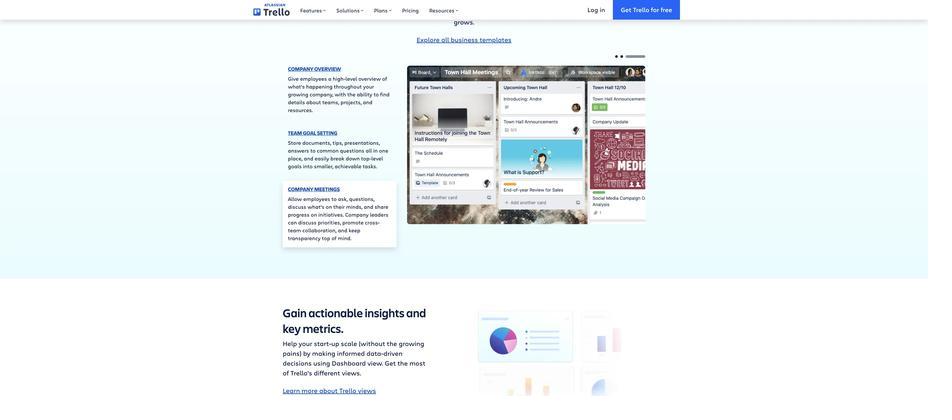 Task type: vqa. For each thing, say whether or not it's contained in the screenshot.
Explore all business templates link
yes



Task type: describe. For each thing, give the bounding box(es) containing it.
get trello for free link
[[613, 0, 680, 20]]

common
[[317, 147, 339, 154]]

and inside gain actionable insights and key metrics. help your start-up scale (without the growing pains) by making informed data-driven decisions using dashboard view. get the most of trello's different views.
[[407, 305, 426, 321]]

resources button
[[424, 0, 464, 20]]

to inside team goal setting store documents, tips, presentations, answers to common questions all in one place, and easily break down top-level goals into smaller, achievable tasks.
[[311, 147, 316, 154]]

help
[[283, 340, 297, 349]]

log
[[588, 5, 598, 14]]

initiatives.
[[319, 211, 344, 218]]

top-
[[361, 155, 372, 162]]

explore all business templates
[[417, 35, 512, 44]]

by inside gain actionable insights and key metrics. help your start-up scale (without the growing pains) by making informed data-driven decisions using dashboard view. get the most of trello's different views.
[[303, 350, 311, 358]]

company for company overview
[[288, 65, 314, 73]]

and down questions,
[[364, 204, 374, 210]]

resources
[[430, 7, 455, 14]]

questions
[[340, 147, 365, 154]]

in inside team goal setting store documents, tips, presentations, answers to common questions all in one place, and easily break down top-level goals into smaller, achievable tasks.
[[373, 147, 378, 154]]

more
[[302, 387, 318, 396]]

pains)
[[283, 350, 302, 358]]

questions,
[[349, 196, 375, 203]]

dashboard
[[332, 359, 366, 368]]

into
[[303, 163, 313, 170]]

break
[[331, 155, 345, 162]]

view.
[[368, 359, 383, 368]]

(without
[[359, 340, 385, 349]]

but
[[405, 8, 416, 17]]

solutions
[[337, 7, 360, 14]]

features
[[300, 7, 322, 14]]

setting
[[317, 130, 338, 137]]

most
[[410, 359, 426, 368]]

plans
[[374, 7, 388, 14]]

about inside company overview give employees a high-level overview of what's happening throughout your growing company, with the ability to find details about teams, projects, and resources.
[[306, 99, 321, 106]]

minds,
[[346, 204, 363, 210]]

overview
[[359, 75, 381, 82]]

team goal setting link
[[288, 130, 338, 137]]

scale inside kick your business off on the right foot by working within pre-built templates that your small but mighty team can adapt and scale as the company grows.
[[505, 8, 521, 17]]

1 vertical spatial about
[[319, 387, 338, 396]]

leaders
[[370, 211, 389, 218]]

allow
[[288, 196, 302, 203]]

that
[[356, 8, 369, 17]]

level inside company overview give employees a high-level overview of what's happening throughout your growing company, with the ability to find details about teams, projects, and resources.
[[346, 75, 357, 82]]

of inside the company meetings allow employees to ask, questions, discuss what's on their minds, and share progress on initiatives. company leaders can discuss priorities, promote cross- team collaboration, and keep transparency top of mind.
[[332, 235, 337, 242]]

adapt
[[471, 8, 490, 17]]

grows.
[[454, 18, 475, 26]]

gain actionable insights and key metrics. help your start-up scale (without the growing pains) by making informed data-driven decisions using dashboard view. get the most of trello's different views.
[[283, 305, 426, 378]]

pre-
[[523, 0, 535, 7]]

2 vertical spatial company
[[345, 211, 369, 218]]

your inside gain actionable insights and key metrics. help your start-up scale (without the growing pains) by making informed data-driven decisions using dashboard view. get the most of trello's different views.
[[299, 340, 312, 349]]

and up mind.
[[338, 227, 348, 234]]

down
[[346, 155, 360, 162]]

get inside gain actionable insights and key metrics. help your start-up scale (without the growing pains) by making informed data-driven decisions using dashboard view. get the most of trello's different views.
[[385, 359, 396, 368]]

an illustration showing dashboard view. image
[[470, 305, 646, 397]]

one
[[379, 147, 389, 154]]

transparency
[[288, 235, 321, 242]]

metrics.
[[303, 321, 344, 337]]

up
[[332, 340, 339, 349]]

1 vertical spatial discuss
[[298, 219, 317, 226]]

0 horizontal spatial templates
[[480, 35, 512, 44]]

trello inside get trello for free link
[[633, 5, 650, 14]]

right
[[435, 0, 450, 7]]

company,
[[310, 91, 334, 98]]

scale inside gain actionable insights and key metrics. help your start-up scale (without the growing pains) by making informed data-driven decisions using dashboard view. get the most of trello's different views.
[[341, 340, 357, 349]]

views.
[[342, 369, 361, 378]]

give
[[288, 75, 299, 82]]

free
[[661, 5, 673, 14]]

their
[[333, 204, 345, 210]]

working
[[475, 0, 500, 7]]

and inside kick your business off on the right foot by working within pre-built templates that your small but mighty team can adapt and scale as the company grows.
[[492, 8, 504, 17]]

the down built
[[532, 8, 542, 17]]

your inside company overview give employees a high-level overview of what's happening throughout your growing company, with the ability to find details about teams, projects, and resources.
[[363, 83, 374, 90]]

team goal setting store documents, tips, presentations, answers to common questions all in one place, and easily break down top-level goals into smaller, achievable tasks.
[[288, 130, 389, 170]]

by inside kick your business off on the right foot by working within pre-built templates that your small but mighty team can adapt and scale as the company grows.
[[466, 0, 473, 7]]

within
[[502, 0, 521, 7]]

and inside company overview give employees a high-level overview of what's happening throughout your growing company, with the ability to find details about teams, projects, and resources.
[[363, 99, 373, 106]]

meetings
[[314, 186, 340, 193]]

key
[[283, 321, 301, 337]]

small
[[386, 8, 403, 17]]

tasks.
[[363, 163, 377, 170]]

as
[[523, 8, 530, 17]]

company for company meetings
[[288, 186, 314, 193]]

what's
[[308, 204, 325, 210]]

ask,
[[338, 196, 348, 203]]

get inside get trello for free link
[[621, 5, 632, 14]]

happening
[[306, 83, 333, 90]]

level inside team goal setting store documents, tips, presentations, answers to common questions all in one place, and easily break down top-level goals into smaller, achievable tasks.
[[372, 155, 383, 162]]



Task type: locate. For each thing, give the bounding box(es) containing it.
company overview link
[[288, 65, 341, 73]]

company overview give employees a high-level overview of what's happening throughout your growing company, with the ability to find details about teams, projects, and resources.
[[288, 65, 390, 113]]

learn
[[283, 387, 300, 396]]

0 horizontal spatial scale
[[341, 340, 357, 349]]

the up projects,
[[347, 91, 356, 98]]

0 vertical spatial business
[[375, 0, 402, 7]]

0 vertical spatial trello
[[633, 5, 650, 14]]

using
[[314, 359, 330, 368]]

mighty
[[417, 8, 439, 17]]

1 vertical spatial company
[[288, 186, 314, 193]]

2 horizontal spatial to
[[374, 91, 379, 98]]

1 vertical spatial in
[[373, 147, 378, 154]]

informed
[[337, 350, 365, 358]]

to down documents,
[[311, 147, 316, 154]]

find
[[380, 91, 390, 98]]

kick your business off on the right foot by working within pre-built templates that your small but mighty team can adapt and scale as the company grows.
[[345, 0, 583, 26]]

growing for employees
[[288, 91, 309, 98]]

and down ability
[[363, 99, 373, 106]]

1 vertical spatial of
[[332, 235, 337, 242]]

1 vertical spatial scale
[[341, 340, 357, 349]]

collaboration,
[[303, 227, 337, 234]]

growing up most
[[399, 340, 424, 349]]

0 vertical spatial all
[[442, 35, 449, 44]]

all
[[442, 35, 449, 44], [366, 147, 372, 154]]

0 horizontal spatial on
[[311, 211, 317, 218]]

the
[[423, 0, 434, 7], [532, 8, 542, 17], [347, 91, 356, 98], [387, 340, 397, 349], [398, 359, 408, 368]]

different
[[314, 369, 340, 378]]

off
[[404, 0, 412, 7]]

and
[[492, 8, 504, 17], [363, 99, 373, 106], [304, 155, 314, 162], [364, 204, 374, 210], [338, 227, 348, 234], [407, 305, 426, 321]]

0 vertical spatial on
[[414, 0, 422, 7]]

1 horizontal spatial all
[[442, 35, 449, 44]]

scale up informed
[[341, 340, 357, 349]]

teams,
[[323, 99, 339, 106]]

discuss
[[288, 204, 306, 210], [298, 219, 317, 226]]

and up into
[[304, 155, 314, 162]]

of right 'overview'
[[382, 75, 387, 82]]

can inside the company meetings allow employees to ask, questions, discuss what's on their minds, and share progress on initiatives. company leaders can discuss priorities, promote cross- team collaboration, and keep transparency top of mind.
[[288, 219, 297, 226]]

mind.
[[338, 235, 352, 242]]

the inside company overview give employees a high-level overview of what's happening throughout your growing company, with the ability to find details about teams, projects, and resources.
[[347, 91, 356, 98]]

get trello for free
[[621, 5, 673, 14]]

growing for and
[[399, 340, 424, 349]]

of inside company overview give employees a high-level overview of what's happening throughout your growing company, with the ability to find details about teams, projects, and resources.
[[382, 75, 387, 82]]

on
[[414, 0, 422, 7], [326, 204, 332, 210], [311, 211, 317, 218]]

1 horizontal spatial business
[[451, 35, 478, 44]]

about down different
[[319, 387, 338, 396]]

and right insights
[[407, 305, 426, 321]]

and down the working
[[492, 8, 504, 17]]

trello down views.
[[340, 387, 357, 396]]

1 vertical spatial trello
[[340, 387, 357, 396]]

growing
[[288, 91, 309, 98], [399, 340, 424, 349]]

actionable
[[309, 305, 363, 321]]

kick
[[345, 0, 358, 7]]

trello left for
[[633, 5, 650, 14]]

employees for meetings
[[303, 196, 330, 203]]

start-
[[314, 340, 332, 349]]

decisions
[[283, 359, 312, 368]]

0 vertical spatial team
[[441, 8, 457, 17]]

the up driven
[[387, 340, 397, 349]]

to inside the company meetings allow employees to ask, questions, discuss what's on their minds, and share progress on initiatives. company leaders can discuss priorities, promote cross- team collaboration, and keep transparency top of mind.
[[332, 196, 337, 203]]

business down the grows.
[[451, 35, 478, 44]]

0 vertical spatial by
[[466, 0, 473, 7]]

templates up company
[[551, 0, 583, 7]]

on inside kick your business off on the right foot by working within pre-built templates that your small but mighty team can adapt and scale as the company grows.
[[414, 0, 422, 7]]

company up give
[[288, 65, 314, 73]]

of right top
[[332, 235, 337, 242]]

0 horizontal spatial to
[[311, 147, 316, 154]]

1 vertical spatial can
[[288, 219, 297, 226]]

by right foot
[[466, 0, 473, 7]]

0 vertical spatial growing
[[288, 91, 309, 98]]

0 horizontal spatial growing
[[288, 91, 309, 98]]

achievable
[[335, 163, 362, 170]]

team inside kick your business off on the right foot by working within pre-built templates that your small but mighty team can adapt and scale as the company grows.
[[441, 8, 457, 17]]

1 vertical spatial templates
[[480, 35, 512, 44]]

of inside gain actionable insights and key metrics. help your start-up scale (without the growing pains) by making informed data-driven decisions using dashboard view. get the most of trello's different views.
[[283, 369, 289, 378]]

your down 'overview'
[[363, 83, 374, 90]]

your up that
[[360, 0, 373, 7]]

0 vertical spatial about
[[306, 99, 321, 106]]

business for all
[[451, 35, 478, 44]]

and inside team goal setting store documents, tips, presentations, answers to common questions all in one place, and easily break down top-level goals into smaller, achievable tasks.
[[304, 155, 314, 162]]

resources.
[[288, 107, 313, 113]]

insights
[[365, 305, 405, 321]]

data-
[[367, 350, 384, 358]]

employees for overview
[[300, 75, 327, 82]]

1 horizontal spatial to
[[332, 196, 337, 203]]

smaller,
[[314, 163, 334, 170]]

templates down the adapt
[[480, 35, 512, 44]]

0 horizontal spatial all
[[366, 147, 372, 154]]

the down driven
[[398, 359, 408, 368]]

0 horizontal spatial in
[[373, 147, 378, 154]]

answers
[[288, 147, 309, 154]]

get left for
[[621, 5, 632, 14]]

trello's
[[291, 369, 312, 378]]

cross-
[[365, 219, 380, 226]]

place,
[[288, 155, 303, 162]]

growing inside company overview give employees a high-level overview of what's happening throughout your growing company, with the ability to find details about teams, projects, and resources.
[[288, 91, 309, 98]]

explore
[[417, 35, 440, 44]]

0 vertical spatial templates
[[551, 0, 583, 7]]

throughout
[[334, 83, 362, 90]]

growing up details
[[288, 91, 309, 98]]

scale down within
[[505, 8, 521, 17]]

all up top-
[[366, 147, 372, 154]]

pricing
[[402, 7, 419, 14]]

1 horizontal spatial in
[[600, 5, 605, 14]]

1 horizontal spatial scale
[[505, 8, 521, 17]]

1 vertical spatial business
[[451, 35, 478, 44]]

1 vertical spatial team
[[288, 227, 301, 234]]

by up decisions
[[303, 350, 311, 358]]

0 horizontal spatial of
[[283, 369, 289, 378]]

discuss down progress
[[298, 219, 317, 226]]

0 horizontal spatial get
[[385, 359, 396, 368]]

goal
[[303, 130, 316, 137]]

team inside the company meetings allow employees to ask, questions, discuss what's on their minds, and share progress on initiatives. company leaders can discuss priorities, promote cross- team collaboration, and keep transparency top of mind.
[[288, 227, 301, 234]]

your right help
[[299, 340, 312, 349]]

0 vertical spatial discuss
[[288, 204, 306, 210]]

level up throughout
[[346, 75, 357, 82]]

to left find
[[374, 91, 379, 98]]

1 horizontal spatial team
[[441, 8, 457, 17]]

templates inside kick your business off on the right foot by working within pre-built templates that your small but mighty team can adapt and scale as the company grows.
[[551, 0, 583, 7]]

pricing link
[[397, 0, 424, 20]]

a
[[328, 75, 332, 82]]

all inside team goal setting store documents, tips, presentations, answers to common questions all in one place, and easily break down top-level goals into smaller, achievable tasks.
[[366, 147, 372, 154]]

in right log on the right top of the page
[[600, 5, 605, 14]]

trello
[[633, 5, 650, 14], [340, 387, 357, 396]]

details
[[288, 99, 305, 106]]

can up the grows.
[[459, 8, 470, 17]]

store
[[288, 139, 301, 146]]

get down driven
[[385, 359, 396, 368]]

company meetings allow employees to ask, questions, discuss what's on their minds, and share progress on initiatives. company leaders can discuss priorities, promote cross- team collaboration, and keep transparency top of mind.
[[288, 186, 389, 242]]

on up "initiatives."
[[326, 204, 332, 210]]

employees inside the company meetings allow employees to ask, questions, discuss what's on their minds, and share progress on initiatives. company leaders can discuss priorities, promote cross- team collaboration, and keep transparency top of mind.
[[303, 196, 330, 203]]

business
[[375, 0, 402, 7], [451, 35, 478, 44]]

priorities,
[[318, 219, 341, 226]]

plans button
[[369, 0, 397, 20]]

company up the allow
[[288, 186, 314, 193]]

projects,
[[341, 99, 362, 106]]

0 vertical spatial in
[[600, 5, 605, 14]]

1 horizontal spatial get
[[621, 5, 632, 14]]

employees up what's
[[303, 196, 330, 203]]

1 horizontal spatial by
[[466, 0, 473, 7]]

company down minds,
[[345, 211, 369, 218]]

1 vertical spatial by
[[303, 350, 311, 358]]

can inside kick your business off on the right foot by working within pre-built templates that your small but mighty team can adapt and scale as the company grows.
[[459, 8, 470, 17]]

0 vertical spatial of
[[382, 75, 387, 82]]

0 vertical spatial level
[[346, 75, 357, 82]]

log in link
[[580, 0, 613, 20]]

on down what's
[[311, 211, 317, 218]]

of down decisions
[[283, 369, 289, 378]]

0 horizontal spatial team
[[288, 227, 301, 234]]

1 vertical spatial employees
[[303, 196, 330, 203]]

can down progress
[[288, 219, 297, 226]]

0 horizontal spatial business
[[375, 0, 402, 7]]

0 vertical spatial employees
[[300, 75, 327, 82]]

making
[[312, 350, 336, 358]]

0 horizontal spatial by
[[303, 350, 311, 358]]

your
[[360, 0, 373, 7], [371, 8, 385, 17], [363, 83, 374, 90], [299, 340, 312, 349]]

learn more about trello views link
[[283, 387, 376, 396]]

1 vertical spatial to
[[311, 147, 316, 154]]

2 vertical spatial on
[[311, 211, 317, 218]]

0 horizontal spatial trello
[[340, 387, 357, 396]]

employees inside company overview give employees a high-level overview of what's happening throughout your growing company, with the ability to find details about teams, projects, and resources.
[[300, 75, 327, 82]]

growing inside gain actionable insights and key metrics. help your start-up scale (without the growing pains) by making informed data-driven decisions using dashboard view. get the most of trello's different views.
[[399, 340, 424, 349]]

discuss up progress
[[288, 204, 306, 210]]

2 vertical spatial to
[[332, 196, 337, 203]]

1 horizontal spatial on
[[326, 204, 332, 210]]

progress
[[288, 211, 310, 218]]

learn more about trello views
[[283, 387, 376, 396]]

all right explore
[[442, 35, 449, 44]]

1 vertical spatial get
[[385, 359, 396, 368]]

business inside kick your business off on the right foot by working within pre-built templates that your small but mighty team can adapt and scale as the company grows.
[[375, 0, 402, 7]]

0 vertical spatial to
[[374, 91, 379, 98]]

0 horizontal spatial can
[[288, 219, 297, 226]]

atlassian trello image
[[253, 4, 290, 16]]

level down one
[[372, 155, 383, 162]]

presentations,
[[345, 139, 380, 146]]

0 horizontal spatial level
[[346, 75, 357, 82]]

driven
[[384, 350, 403, 358]]

team up transparency
[[288, 227, 301, 234]]

company meetings link
[[288, 186, 340, 193]]

views
[[358, 387, 376, 396]]

your right that
[[371, 8, 385, 17]]

team
[[288, 130, 302, 137]]

team down right
[[441, 8, 457, 17]]

in inside log in link
[[600, 5, 605, 14]]

1 vertical spatial level
[[372, 155, 383, 162]]

1 vertical spatial growing
[[399, 340, 424, 349]]

1 vertical spatial on
[[326, 204, 332, 210]]

0 vertical spatial get
[[621, 5, 632, 14]]

scale
[[505, 8, 521, 17], [341, 340, 357, 349]]

on right off
[[414, 0, 422, 7]]

business up plans
[[375, 0, 402, 7]]

0 vertical spatial can
[[459, 8, 470, 17]]

ability
[[357, 91, 372, 98]]

about
[[306, 99, 321, 106], [319, 387, 338, 396]]

business for your
[[375, 0, 402, 7]]

solutions button
[[331, 0, 369, 20]]

goals
[[288, 163, 302, 170]]

company
[[544, 8, 573, 17]]

about down company,
[[306, 99, 321, 106]]

to left ask,
[[332, 196, 337, 203]]

foot
[[452, 0, 464, 7]]

1 vertical spatial all
[[366, 147, 372, 154]]

1 horizontal spatial of
[[332, 235, 337, 242]]

to inside company overview give employees a high-level overview of what's happening throughout your growing company, with the ability to find details about teams, projects, and resources.
[[374, 91, 379, 98]]

0 vertical spatial company
[[288, 65, 314, 73]]

0 vertical spatial scale
[[505, 8, 521, 17]]

overview
[[314, 65, 341, 73]]

2 vertical spatial of
[[283, 369, 289, 378]]

in left one
[[373, 147, 378, 154]]

team
[[441, 8, 457, 17], [288, 227, 301, 234]]

top
[[322, 235, 330, 242]]

the up mighty
[[423, 0, 434, 7]]

in
[[600, 5, 605, 14], [373, 147, 378, 154]]

for
[[651, 5, 659, 14]]

company inside company overview give employees a high-level overview of what's happening throughout your growing company, with the ability to find details about teams, projects, and resources.
[[288, 65, 314, 73]]

1 horizontal spatial trello
[[633, 5, 650, 14]]

share
[[375, 204, 389, 210]]

1 horizontal spatial growing
[[399, 340, 424, 349]]

promote
[[343, 219, 364, 226]]

2 horizontal spatial on
[[414, 0, 422, 7]]

1 horizontal spatial level
[[372, 155, 383, 162]]

2 horizontal spatial of
[[382, 75, 387, 82]]

1 horizontal spatial can
[[459, 8, 470, 17]]

documents,
[[303, 139, 331, 146]]

employees down company overview link
[[300, 75, 327, 82]]

1 horizontal spatial templates
[[551, 0, 583, 7]]

with
[[335, 91, 346, 98]]



